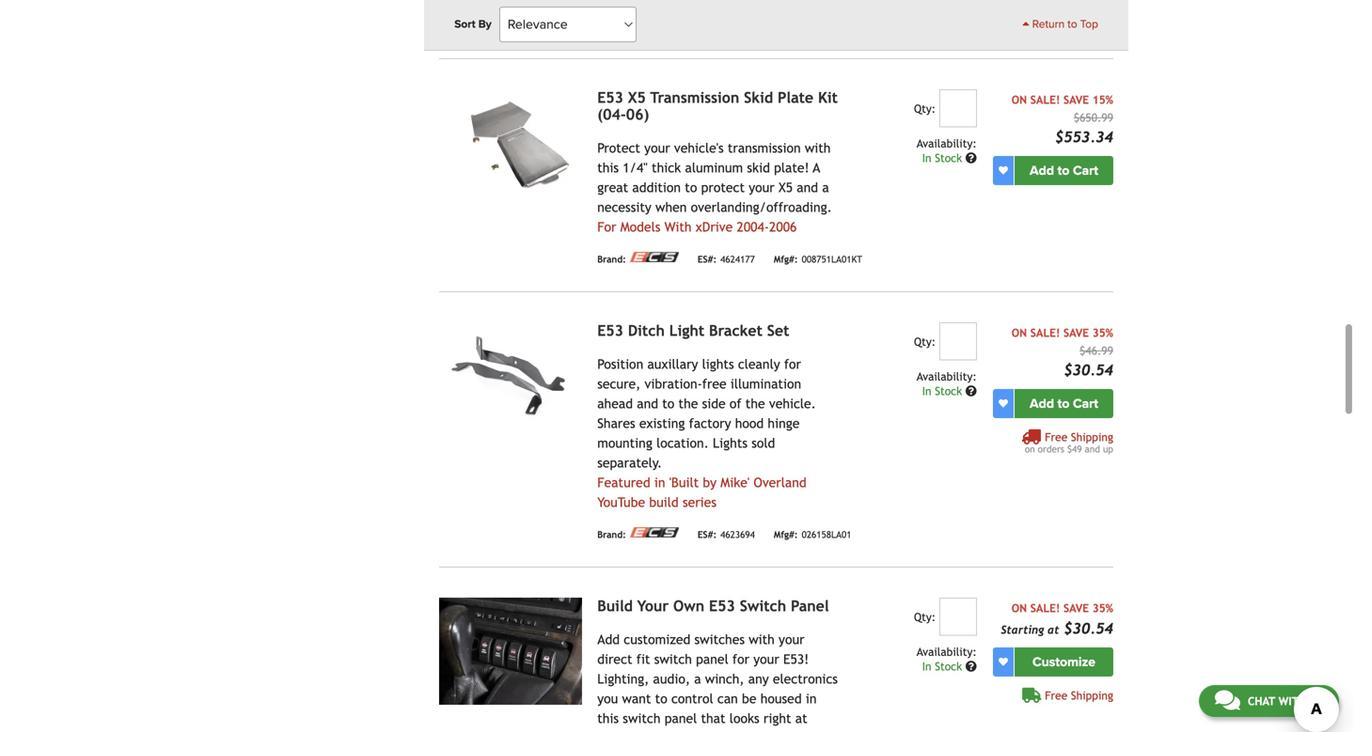 Task type: describe. For each thing, give the bounding box(es) containing it.
youtube
[[597, 495, 645, 510]]

add to cart for $553.34
[[1030, 163, 1098, 179]]

customize link
[[1015, 648, 1113, 677]]

add for $30.54
[[1030, 396, 1054, 412]]

e53!
[[783, 652, 809, 667]]

to up free shipping on orders $49 and up
[[1058, 396, 1070, 412]]

2 vertical spatial with
[[1279, 695, 1306, 708]]

protect
[[597, 141, 640, 156]]

on for at
[[1012, 602, 1027, 615]]

stock for $553.34
[[935, 151, 962, 164]]

plate
[[778, 89, 814, 106]]

home
[[597, 731, 630, 733]]

can
[[717, 692, 738, 707]]

your up 'any'
[[753, 652, 779, 667]]

xdrive
[[696, 220, 733, 235]]

qty: for e53 x5 transmission skid plate kit (04-06)
[[914, 102, 936, 115]]

your up e53!
[[779, 633, 805, 648]]

3 in stock from the top
[[922, 660, 966, 673]]

3 qty: from the top
[[914, 611, 936, 624]]

on sale!                         save 35% $46.99 $30.54
[[1012, 327, 1113, 379]]

question circle image
[[966, 661, 977, 672]]

factory
[[689, 416, 731, 431]]

overland
[[754, 476, 807, 491]]

aluminum
[[685, 161, 743, 176]]

location.
[[656, 436, 709, 451]]

4624177
[[720, 254, 755, 265]]

35% for $30.54
[[1092, 327, 1113, 340]]

switches
[[694, 633, 745, 648]]

sort by
[[454, 17, 492, 31]]

a inside protect your vehicle's transmission with this 1/4" thick aluminum skid plate! a great addition to protect your x5 and a necessity when overlanding/offroading. for models with xdrive 2004-2006
[[822, 180, 829, 195]]

$553.34
[[1055, 129, 1113, 146]]

mfg#: for e53 ditch light bracket set
[[774, 529, 798, 540]]

winch,
[[705, 672, 744, 687]]

add to cart button for $30.54
[[1015, 390, 1113, 419]]

lights
[[713, 436, 748, 451]]

vehicle.
[[769, 397, 816, 412]]

to inside position auxillary lights cleanly for secure, vibration-free illumination ahead and to the side of the vehicle. shares existing factory hood hinge mounting location. lights sold separately. featured in 'built by mike' overland youtube build series
[[662, 397, 675, 412]]

transmission
[[728, 141, 801, 156]]

secure,
[[597, 377, 641, 392]]

0 horizontal spatial in
[[634, 731, 645, 733]]

mfg#: for e53 x5 transmission skid plate kit (04-06)
[[774, 254, 798, 265]]

add to cart for $30.54
[[1030, 396, 1098, 412]]

chat
[[1248, 695, 1275, 708]]

4623694
[[720, 529, 755, 540]]

in for e53 ditch light bracket set
[[922, 384, 932, 398]]

overlanding/offroading.
[[691, 200, 832, 215]]

your left x5.
[[649, 731, 674, 733]]

$650.99
[[1074, 111, 1113, 124]]

x5 inside protect your vehicle's transmission with this 1/4" thick aluminum skid plate! a great addition to protect your x5 and a necessity when overlanding/offroading. for models with xdrive 2004-2006
[[779, 180, 793, 195]]

es#: 4623694
[[698, 529, 755, 540]]

this inside protect your vehicle's transmission with this 1/4" thick aluminum skid plate! a great addition to protect your x5 and a necessity when overlanding/offroading. for models with xdrive 2004-2006
[[597, 161, 619, 176]]

auxillary
[[647, 357, 698, 372]]

a inside add customized switches with your direct fit switch panel for your e53! lighting, audio, a winch, any electronics you want to control can be housed in this switch panel that looks right at home in your x5.
[[694, 672, 701, 687]]

separately.
[[597, 456, 662, 471]]

availability: for $553.34
[[917, 137, 977, 150]]

return to top
[[1029, 17, 1098, 31]]

and inside protect your vehicle's transmission with this 1/4" thick aluminum skid plate! a great addition to protect your x5 and a necessity when overlanding/offroading. for models with xdrive 2004-2006
[[797, 180, 818, 195]]

35% for at
[[1092, 602, 1113, 615]]

us
[[1310, 695, 1323, 708]]

mounting
[[597, 436, 652, 451]]

'built
[[669, 476, 699, 491]]

3 stock from the top
[[935, 660, 962, 673]]

ecs - corporate logo image for ditch
[[630, 528, 679, 538]]

availability: for $30.54
[[917, 370, 977, 383]]

e53 x5 transmission skid plate kit (04-06) link
[[597, 89, 838, 123]]

your up overlanding/offroading.
[[749, 180, 775, 195]]

es#: for light
[[698, 529, 717, 540]]

mfg#: 026158la01
[[774, 529, 851, 540]]

15%
[[1092, 93, 1113, 106]]

vibration-
[[645, 377, 702, 392]]

add to cart button for $553.34
[[1015, 156, 1113, 185]]

by
[[703, 476, 717, 491]]

on
[[1025, 444, 1035, 455]]

on sale!                         save 15% $650.99 $553.34
[[1012, 93, 1113, 146]]

save for at
[[1064, 602, 1089, 615]]

es#: 4624177
[[698, 254, 755, 265]]

hinge
[[768, 416, 800, 431]]

and inside free shipping on orders $49 and up
[[1085, 444, 1100, 455]]

026158la01
[[802, 529, 851, 540]]

fit
[[636, 652, 650, 667]]

to inside add customized switches with your direct fit switch panel for your e53! lighting, audio, a winch, any electronics you want to control can be housed in this switch panel that looks right at home in your x5.
[[655, 692, 667, 707]]

es#4675722 - 048196la07 - build your own e53 switch panel - add customized switches with your direct fit switch panel for your e53! lighting, audio, a winch, any electronics you want to control can be housed in this switch panel that looks right at home in your x5. - ecs - bmw image
[[439, 598, 582, 705]]

chat with us link
[[1199, 686, 1339, 717]]

thick
[[652, 161, 681, 176]]

on sale!                         save 35% starting at $30.54
[[1001, 602, 1113, 638]]

to inside protect your vehicle's transmission with this 1/4" thick aluminum skid plate! a great addition to protect your x5 and a necessity when overlanding/offroading. for models with xdrive 2004-2006
[[685, 180, 697, 195]]

assembled by ecs - corporate logo image
[[630, 6, 724, 29]]

own
[[673, 598, 705, 615]]

any
[[748, 672, 769, 687]]

free shipping
[[1045, 689, 1113, 703]]

up
[[1103, 444, 1113, 455]]

top
[[1080, 17, 1098, 31]]

caret up image
[[1022, 18, 1029, 29]]

looks
[[730, 712, 760, 727]]

electronics
[[773, 672, 838, 687]]

mfg#: 008751la01kt
[[774, 254, 862, 265]]

in stock for $30.54
[[922, 384, 966, 398]]

build
[[649, 495, 679, 510]]

direct
[[597, 652, 632, 667]]

protect your vehicle's transmission with this 1/4" thick aluminum skid plate! a great addition to protect your x5 and a necessity when overlanding/offroading. for models with xdrive 2004-2006
[[597, 141, 832, 235]]

2 the from the left
[[746, 397, 765, 412]]

models
[[620, 220, 661, 235]]

kit
[[818, 89, 838, 106]]

at inside add customized switches with your direct fit switch panel for your e53! lighting, audio, a winch, any electronics you want to control can be housed in this switch panel that looks right at home in your x5.
[[795, 712, 807, 727]]

qty: for e53 ditch light bracket set
[[914, 335, 936, 349]]

your up thick
[[644, 141, 670, 156]]

audio,
[[653, 672, 690, 687]]

free for free shipping
[[1045, 689, 1068, 703]]

customize
[[1032, 655, 1096, 671]]

for
[[597, 220, 616, 235]]

sort
[[454, 17, 476, 31]]

for inside add customized switches with your direct fit switch panel for your e53! lighting, audio, a winch, any electronics you want to control can be housed in this switch panel that looks right at home in your x5.
[[732, 652, 750, 667]]

build your own e53 switch panel link
[[597, 598, 829, 615]]

when
[[655, 200, 687, 215]]

on for $553.34
[[1012, 93, 1027, 106]]

in for e53 x5 transmission skid plate kit (04-06)
[[922, 151, 932, 164]]

0 vertical spatial switch
[[654, 652, 692, 667]]

question circle image for $30.54
[[966, 385, 977, 397]]

lights
[[702, 357, 734, 372]]

ecs - corporate logo image for x5
[[630, 252, 679, 263]]

06)
[[626, 106, 649, 123]]

that
[[701, 712, 726, 727]]

build your own e53 switch panel
[[597, 598, 829, 615]]



Task type: locate. For each thing, give the bounding box(es) containing it.
return to top link
[[1022, 16, 1098, 33]]

save inside on sale!                         save 35% starting at $30.54
[[1064, 602, 1089, 615]]

save up $46.99
[[1064, 327, 1089, 340]]

plate!
[[774, 161, 809, 176]]

e53 up position
[[597, 322, 624, 340]]

2 in stock from the top
[[922, 384, 966, 398]]

2 vertical spatial in
[[634, 731, 645, 733]]

save for $30.54
[[1064, 327, 1089, 340]]

and up 'existing'
[[637, 397, 658, 412]]

with left us
[[1279, 695, 1306, 708]]

mfg#: left 026158la01
[[774, 529, 798, 540]]

1 availability: from the top
[[917, 137, 977, 150]]

series
[[683, 495, 717, 510]]

brand: left assembled by ecs - corporate logo at the top of the page
[[597, 21, 626, 31]]

0 vertical spatial at
[[1048, 624, 1059, 637]]

a
[[822, 180, 829, 195], [694, 672, 701, 687]]

1 horizontal spatial with
[[805, 141, 831, 156]]

and inside position auxillary lights cleanly for secure, vibration-free illumination ahead and to the side of the vehicle. shares existing factory hood hinge mounting location. lights sold separately. featured in 'built by mike' overland youtube build series
[[637, 397, 658, 412]]

1 stock from the top
[[935, 151, 962, 164]]

2004-
[[737, 220, 769, 235]]

0 vertical spatial a
[[822, 180, 829, 195]]

2 availability: from the top
[[917, 370, 977, 383]]

0 vertical spatial add
[[1030, 163, 1054, 179]]

$30.54 inside on sale!                         save 35% $46.99 $30.54
[[1064, 362, 1113, 379]]

1 add to wish list image from the top
[[999, 166, 1008, 176]]

add inside add customized switches with your direct fit switch panel for your e53! lighting, audio, a winch, any electronics you want to control can be housed in this switch panel that looks right at home in your x5.
[[597, 633, 620, 648]]

2 vertical spatial stock
[[935, 660, 962, 673]]

add to cart button down '$553.34'
[[1015, 156, 1113, 185]]

1 shipping from the top
[[1071, 431, 1113, 444]]

in down electronics
[[806, 692, 817, 707]]

1 vertical spatial and
[[637, 397, 658, 412]]

1 vertical spatial brand:
[[597, 254, 626, 265]]

with
[[805, 141, 831, 156], [749, 633, 775, 648], [1279, 695, 1306, 708]]

0 vertical spatial shipping
[[1071, 431, 1113, 444]]

in inside position auxillary lights cleanly for secure, vibration-free illumination ahead and to the side of the vehicle. shares existing factory hood hinge mounting location. lights sold separately. featured in 'built by mike' overland youtube build series
[[654, 476, 665, 491]]

ahead
[[597, 397, 633, 412]]

mfg#: down the 2006
[[774, 254, 798, 265]]

0 vertical spatial add to cart button
[[1015, 156, 1113, 185]]

customized
[[624, 633, 690, 648]]

add to cart
[[1030, 163, 1098, 179], [1030, 396, 1098, 412]]

add down on sale!                         save 15% $650.99 $553.34
[[1030, 163, 1054, 179]]

panel down switches
[[696, 652, 729, 667]]

return
[[1032, 17, 1065, 31]]

e53 for e53 ditch light bracket set
[[597, 322, 624, 340]]

0 horizontal spatial a
[[694, 672, 701, 687]]

3 in from the top
[[922, 660, 932, 673]]

illumination
[[731, 377, 801, 392]]

2 ecs - corporate logo image from the top
[[630, 528, 679, 538]]

shares
[[597, 416, 635, 431]]

2 horizontal spatial and
[[1085, 444, 1100, 455]]

0 vertical spatial in
[[922, 151, 932, 164]]

2 vertical spatial on
[[1012, 602, 1027, 615]]

0 horizontal spatial the
[[678, 397, 698, 412]]

switch down want
[[623, 712, 661, 727]]

2 35% from the top
[[1092, 602, 1113, 615]]

e53 right own
[[709, 598, 735, 615]]

0 vertical spatial add to wish list image
[[999, 166, 1008, 176]]

add for $553.34
[[1030, 163, 1054, 179]]

side
[[702, 397, 726, 412]]

2 brand: from the top
[[597, 254, 626, 265]]

with inside protect your vehicle's transmission with this 1/4" thick aluminum skid plate! a great addition to protect your x5 and a necessity when overlanding/offroading. for models with xdrive 2004-2006
[[805, 141, 831, 156]]

and left "up"
[[1085, 444, 1100, 455]]

cleanly
[[738, 357, 780, 372]]

2 mfg#: from the top
[[774, 529, 798, 540]]

e53 for e53 x5 transmission skid plate kit (04-06)
[[597, 89, 624, 106]]

add to cart button up free shipping on orders $49 and up
[[1015, 390, 1113, 419]]

in up build
[[654, 476, 665, 491]]

brand: down youtube
[[597, 529, 626, 540]]

question circle image
[[966, 152, 977, 163], [966, 385, 977, 397]]

1 35% from the top
[[1092, 327, 1113, 340]]

add to cart button
[[1015, 156, 1113, 185], [1015, 390, 1113, 419]]

2 add to cart from the top
[[1030, 396, 1098, 412]]

save up "customize" link
[[1064, 602, 1089, 615]]

1 this from the top
[[597, 161, 619, 176]]

35% up $46.99
[[1092, 327, 1113, 340]]

sale! inside on sale!                         save 15% $650.99 $553.34
[[1030, 93, 1060, 106]]

1 vertical spatial sale!
[[1030, 327, 1060, 340]]

mfg#:
[[774, 254, 798, 265], [774, 529, 798, 540]]

2 free from the top
[[1045, 689, 1068, 703]]

to down '$553.34'
[[1058, 163, 1070, 179]]

35% inside on sale!                         save 35% starting at $30.54
[[1092, 602, 1113, 615]]

2 qty: from the top
[[914, 335, 936, 349]]

brand:
[[597, 21, 626, 31], [597, 254, 626, 265], [597, 529, 626, 540]]

1 vertical spatial this
[[597, 712, 619, 727]]

1 vertical spatial es#:
[[698, 529, 717, 540]]

right
[[763, 712, 791, 727]]

35% inside on sale!                         save 35% $46.99 $30.54
[[1092, 327, 1113, 340]]

skid
[[744, 89, 773, 106]]

3 brand: from the top
[[597, 529, 626, 540]]

existing
[[639, 416, 685, 431]]

$46.99
[[1080, 344, 1113, 358]]

0 vertical spatial mfg#:
[[774, 254, 798, 265]]

comments image
[[1215, 689, 1240, 712]]

lighting,
[[597, 672, 649, 687]]

2 horizontal spatial with
[[1279, 695, 1306, 708]]

1 mfg#: from the top
[[774, 254, 798, 265]]

0 horizontal spatial with
[[749, 633, 775, 648]]

1 in from the top
[[922, 151, 932, 164]]

save up '$650.99'
[[1064, 93, 1089, 106]]

availability:
[[917, 137, 977, 150], [917, 370, 977, 383], [917, 645, 977, 658]]

2 add to wish list image from the top
[[999, 399, 1008, 409]]

2 sale! from the top
[[1030, 327, 1060, 340]]

addition
[[632, 180, 681, 195]]

0 vertical spatial x5
[[628, 89, 646, 106]]

this inside add customized switches with your direct fit switch panel for your e53! lighting, audio, a winch, any electronics you want to control can be housed in this switch panel that looks right at home in your x5.
[[597, 712, 619, 727]]

by
[[478, 17, 492, 31]]

on inside on sale!                         save 15% $650.99 $553.34
[[1012, 93, 1027, 106]]

1 vertical spatial cart
[[1073, 396, 1098, 412]]

sale! for $553.34
[[1030, 93, 1060, 106]]

0 vertical spatial save
[[1064, 93, 1089, 106]]

a up overlanding/offroading.
[[822, 180, 829, 195]]

0 vertical spatial ecs - corporate logo image
[[630, 252, 679, 263]]

35% up "customize" link
[[1092, 602, 1113, 615]]

shipping for free shipping on orders $49 and up
[[1071, 431, 1113, 444]]

1 vertical spatial qty:
[[914, 335, 936, 349]]

1 vertical spatial in stock
[[922, 384, 966, 398]]

with down switch
[[749, 633, 775, 648]]

es#: for transmission
[[698, 254, 717, 265]]

2 add to cart button from the top
[[1015, 390, 1113, 419]]

to down audio,
[[655, 692, 667, 707]]

on
[[1012, 93, 1027, 106], [1012, 327, 1027, 340], [1012, 602, 1027, 615]]

1 vertical spatial question circle image
[[966, 385, 977, 397]]

1 horizontal spatial and
[[797, 180, 818, 195]]

stock
[[935, 151, 962, 164], [935, 384, 962, 398], [935, 660, 962, 673]]

e53 x5 transmission skid plate kit (04-06)
[[597, 89, 838, 123]]

for
[[784, 357, 801, 372], [732, 652, 750, 667]]

to
[[1068, 17, 1077, 31], [1058, 163, 1070, 179], [685, 180, 697, 195], [1058, 396, 1070, 412], [662, 397, 675, 412], [655, 692, 667, 707]]

this up home
[[597, 712, 619, 727]]

starting
[[1001, 624, 1044, 637]]

2 vertical spatial qty:
[[914, 611, 936, 624]]

with inside add customized switches with your direct fit switch panel for your e53! lighting, audio, a winch, any electronics you want to control can be housed in this switch panel that looks right at home in your x5.
[[749, 633, 775, 648]]

and down a
[[797, 180, 818, 195]]

1 vertical spatial ecs - corporate logo image
[[630, 528, 679, 538]]

shipping down customize
[[1071, 689, 1113, 703]]

1 horizontal spatial in
[[654, 476, 665, 491]]

1 cart from the top
[[1073, 163, 1098, 179]]

to left top
[[1068, 17, 1077, 31]]

None number field
[[939, 90, 977, 127], [939, 323, 977, 360], [939, 598, 977, 636], [939, 90, 977, 127], [939, 323, 977, 360], [939, 598, 977, 636]]

0 vertical spatial e53
[[597, 89, 624, 106]]

on for $30.54
[[1012, 327, 1027, 340]]

question circle image for $553.34
[[966, 152, 977, 163]]

0 vertical spatial for
[[784, 357, 801, 372]]

0 vertical spatial this
[[597, 161, 619, 176]]

2 vertical spatial in
[[922, 660, 932, 673]]

housed
[[760, 692, 802, 707]]

sale! inside on sale!                         save 35% $46.99 $30.54
[[1030, 327, 1060, 340]]

cart for $553.34
[[1073, 163, 1098, 179]]

0 vertical spatial with
[[805, 141, 831, 156]]

your
[[637, 598, 669, 615]]

in right home
[[634, 731, 645, 733]]

at inside on sale!                         save 35% starting at $30.54
[[1048, 624, 1059, 637]]

3 on from the top
[[1012, 602, 1027, 615]]

qty:
[[914, 102, 936, 115], [914, 335, 936, 349], [914, 611, 936, 624]]

2 vertical spatial add to wish list image
[[999, 658, 1008, 667]]

0 vertical spatial 35%
[[1092, 327, 1113, 340]]

2 this from the top
[[597, 712, 619, 727]]

1 save from the top
[[1064, 93, 1089, 106]]

2 vertical spatial add
[[597, 633, 620, 648]]

free right the on
[[1045, 431, 1068, 444]]

free shipping on orders $49 and up
[[1025, 431, 1113, 455]]

vehicle's
[[674, 141, 724, 156]]

on inside on sale!                         save 35% starting at $30.54
[[1012, 602, 1027, 615]]

save inside on sale!                         save 15% $650.99 $553.34
[[1064, 93, 1089, 106]]

1 vertical spatial add to cart
[[1030, 396, 1098, 412]]

free for free shipping on orders $49 and up
[[1045, 431, 1068, 444]]

shipping right orders
[[1071, 431, 1113, 444]]

at right right
[[795, 712, 807, 727]]

stock for $30.54
[[935, 384, 962, 398]]

3 sale! from the top
[[1030, 602, 1060, 615]]

sale! inside on sale!                         save 35% starting at $30.54
[[1030, 602, 1060, 615]]

1 vertical spatial save
[[1064, 327, 1089, 340]]

in stock
[[922, 151, 966, 164], [922, 384, 966, 398], [922, 660, 966, 673]]

cart for $30.54
[[1073, 396, 1098, 412]]

free
[[702, 377, 727, 392]]

1 brand: from the top
[[597, 21, 626, 31]]

free down "customize" link
[[1045, 689, 1068, 703]]

2 vertical spatial sale!
[[1030, 602, 1060, 615]]

1 vertical spatial availability:
[[917, 370, 977, 383]]

great
[[597, 180, 628, 195]]

2 vertical spatial in stock
[[922, 660, 966, 673]]

for up winch,
[[732, 652, 750, 667]]

2 horizontal spatial in
[[806, 692, 817, 707]]

e53 ditch light bracket set link
[[597, 322, 789, 340]]

for up illumination
[[784, 357, 801, 372]]

3 availability: from the top
[[917, 645, 977, 658]]

x5 inside e53 x5 transmission skid plate kit (04-06)
[[628, 89, 646, 106]]

e53
[[597, 89, 624, 106], [597, 322, 624, 340], [709, 598, 735, 615]]

2 $30.54 from the top
[[1064, 620, 1113, 638]]

2006
[[769, 220, 797, 235]]

1 vertical spatial x5
[[779, 180, 793, 195]]

sale! for at
[[1030, 602, 1060, 615]]

at right starting
[[1048, 624, 1059, 637]]

0 vertical spatial question circle image
[[966, 152, 977, 163]]

sale! for $30.54
[[1030, 327, 1060, 340]]

1 vertical spatial in
[[806, 692, 817, 707]]

a up control in the bottom of the page
[[694, 672, 701, 687]]

x5 down plate!
[[779, 180, 793, 195]]

1 vertical spatial on
[[1012, 327, 1027, 340]]

cart down '$553.34'
[[1073, 163, 1098, 179]]

e53 inside e53 x5 transmission skid plate kit (04-06)
[[597, 89, 624, 106]]

0 vertical spatial on
[[1012, 93, 1027, 106]]

x5.
[[678, 731, 697, 733]]

add to wish list image
[[999, 166, 1008, 176], [999, 399, 1008, 409], [999, 658, 1008, 667]]

$30.54 up "customize" link
[[1064, 620, 1113, 638]]

0 vertical spatial in stock
[[922, 151, 966, 164]]

build
[[597, 598, 633, 615]]

2 question circle image from the top
[[966, 385, 977, 397]]

1 vertical spatial for
[[732, 652, 750, 667]]

1 qty: from the top
[[914, 102, 936, 115]]

0 vertical spatial in
[[654, 476, 665, 491]]

add to cart down '$553.34'
[[1030, 163, 1098, 179]]

es#: left 4623694
[[698, 529, 717, 540]]

1 horizontal spatial a
[[822, 180, 829, 195]]

2 save from the top
[[1064, 327, 1089, 340]]

1 $30.54 from the top
[[1064, 362, 1113, 379]]

this up great
[[597, 161, 619, 176]]

with
[[664, 220, 692, 235]]

1 vertical spatial at
[[795, 712, 807, 727]]

0 vertical spatial qty:
[[914, 102, 936, 115]]

2 stock from the top
[[935, 384, 962, 398]]

x5 right (04-
[[628, 89, 646, 106]]

3 save from the top
[[1064, 602, 1089, 615]]

0 vertical spatial es#:
[[698, 254, 717, 265]]

0 vertical spatial free
[[1045, 431, 1068, 444]]

1 vertical spatial add to cart button
[[1015, 390, 1113, 419]]

0 horizontal spatial at
[[795, 712, 807, 727]]

ecs - corporate logo image
[[630, 252, 679, 263], [630, 528, 679, 538]]

1 horizontal spatial x5
[[779, 180, 793, 195]]

0 vertical spatial cart
[[1073, 163, 1098, 179]]

1 vertical spatial free
[[1045, 689, 1068, 703]]

$30.54 inside on sale!                         save 35% starting at $30.54
[[1064, 620, 1113, 638]]

for inside position auxillary lights cleanly for secure, vibration-free illumination ahead and to the side of the vehicle. shares existing factory hood hinge mounting location. lights sold separately. featured in 'built by mike' overland youtube build series
[[784, 357, 801, 372]]

ecs - corporate logo image down models on the left top of the page
[[630, 252, 679, 263]]

0 vertical spatial sale!
[[1030, 93, 1060, 106]]

2 in from the top
[[922, 384, 932, 398]]

es#4624177 - 008751la01kt - e53 x5 transmission skid plate kit (04-06) - protect your vehicle's transmission with this 1/4" thick aluminum skid plate! a great addition to protect your x5 and a necessity when overlanding/offroading. - ecs - bmw image
[[439, 90, 582, 197]]

you
[[597, 692, 618, 707]]

position auxillary lights cleanly for secure, vibration-free illumination ahead and to the side of the vehicle. shares existing factory hood hinge mounting location. lights sold separately. featured in 'built by mike' overland youtube build series
[[597, 357, 816, 510]]

1 vertical spatial panel
[[665, 712, 697, 727]]

es#4623694 - 026158la01 - e53 ditch light bracket set  - position auxillary lights cleanly for secure, vibration-free illumination ahead and to the side of the vehicle. shares existing factory hood hinge mounting location. lights sold separately. - ecs - bmw image
[[439, 323, 582, 430]]

2 vertical spatial save
[[1064, 602, 1089, 615]]

0 vertical spatial add to cart
[[1030, 163, 1098, 179]]

2 vertical spatial e53
[[709, 598, 735, 615]]

light
[[669, 322, 705, 340]]

panel up x5.
[[665, 712, 697, 727]]

1 vertical spatial mfg#:
[[774, 529, 798, 540]]

brand: for e53 x5 transmission skid plate kit (04-06)
[[597, 254, 626, 265]]

hood
[[735, 416, 764, 431]]

1 in stock from the top
[[922, 151, 966, 164]]

(04-
[[597, 106, 626, 123]]

panel
[[791, 598, 829, 615]]

of
[[730, 397, 742, 412]]

want
[[622, 692, 651, 707]]

1 question circle image from the top
[[966, 152, 977, 163]]

brand: down for
[[597, 254, 626, 265]]

free
[[1045, 431, 1068, 444], [1045, 689, 1068, 703]]

0 vertical spatial stock
[[935, 151, 962, 164]]

2 shipping from the top
[[1071, 689, 1113, 703]]

the right of
[[746, 397, 765, 412]]

e53 ditch light bracket set
[[597, 322, 789, 340]]

es#: left 4624177 at the top right
[[698, 254, 717, 265]]

with up a
[[805, 141, 831, 156]]

0 vertical spatial brand:
[[597, 21, 626, 31]]

3 add to wish list image from the top
[[999, 658, 1008, 667]]

add to cart up free shipping on orders $49 and up
[[1030, 396, 1098, 412]]

1 vertical spatial 35%
[[1092, 602, 1113, 615]]

2 es#: from the top
[[698, 529, 717, 540]]

in stock for $553.34
[[922, 151, 966, 164]]

cart
[[1073, 163, 1098, 179], [1073, 396, 1098, 412]]

1 vertical spatial in
[[922, 384, 932, 398]]

shipping for free shipping
[[1071, 689, 1113, 703]]

add up orders
[[1030, 396, 1054, 412]]

0 vertical spatial panel
[[696, 652, 729, 667]]

1 vertical spatial add
[[1030, 396, 1054, 412]]

1 horizontal spatial at
[[1048, 624, 1059, 637]]

add to wish list image for $553.34
[[999, 166, 1008, 176]]

0 vertical spatial availability:
[[917, 137, 977, 150]]

0 horizontal spatial for
[[732, 652, 750, 667]]

skid
[[747, 161, 770, 176]]

2 vertical spatial brand:
[[597, 529, 626, 540]]

2 vertical spatial and
[[1085, 444, 1100, 455]]

2 on from the top
[[1012, 327, 1027, 340]]

free inside free shipping on orders $49 and up
[[1045, 431, 1068, 444]]

$30.54 down $46.99
[[1064, 362, 1113, 379]]

1 vertical spatial stock
[[935, 384, 962, 398]]

1 free from the top
[[1045, 431, 1068, 444]]

cart up free shipping on orders $49 and up
[[1073, 396, 1098, 412]]

a
[[813, 161, 820, 176]]

position
[[597, 357, 643, 372]]

1 horizontal spatial for
[[784, 357, 801, 372]]

switch up audio,
[[654, 652, 692, 667]]

1 vertical spatial a
[[694, 672, 701, 687]]

1 the from the left
[[678, 397, 698, 412]]

your
[[644, 141, 670, 156], [749, 180, 775, 195], [779, 633, 805, 648], [753, 652, 779, 667], [649, 731, 674, 733]]

1 es#: from the top
[[698, 254, 717, 265]]

0 horizontal spatial and
[[637, 397, 658, 412]]

in
[[654, 476, 665, 491], [806, 692, 817, 707], [634, 731, 645, 733]]

featured
[[597, 476, 650, 491]]

ecs - corporate logo image down build
[[630, 528, 679, 538]]

1 vertical spatial switch
[[623, 712, 661, 727]]

add up "direct" in the left of the page
[[597, 633, 620, 648]]

to up when
[[685, 180, 697, 195]]

1 vertical spatial shipping
[[1071, 689, 1113, 703]]

$49
[[1067, 444, 1082, 455]]

0 vertical spatial $30.54
[[1064, 362, 1113, 379]]

1 vertical spatial add to wish list image
[[999, 399, 1008, 409]]

1 on from the top
[[1012, 93, 1027, 106]]

add to wish list image for $30.54
[[999, 399, 1008, 409]]

1 vertical spatial $30.54
[[1064, 620, 1113, 638]]

1 vertical spatial with
[[749, 633, 775, 648]]

sale!
[[1030, 93, 1060, 106], [1030, 327, 1060, 340], [1030, 602, 1060, 615]]

2 vertical spatial availability:
[[917, 645, 977, 658]]

the down vibration- at the bottom
[[678, 397, 698, 412]]

0 horizontal spatial x5
[[628, 89, 646, 106]]

1 vertical spatial e53
[[597, 322, 624, 340]]

switch
[[740, 598, 786, 615]]

2 cart from the top
[[1073, 396, 1098, 412]]

0 vertical spatial and
[[797, 180, 818, 195]]

switch
[[654, 652, 692, 667], [623, 712, 661, 727]]

save inside on sale!                         save 35% $46.99 $30.54
[[1064, 327, 1089, 340]]

to down vibration- at the bottom
[[662, 397, 675, 412]]

brand: for e53 ditch light bracket set
[[597, 529, 626, 540]]

008751la01kt
[[802, 254, 862, 265]]

1 ecs - corporate logo image from the top
[[630, 252, 679, 263]]

save for $553.34
[[1064, 93, 1089, 106]]

1 horizontal spatial the
[[746, 397, 765, 412]]

1 add to cart button from the top
[[1015, 156, 1113, 185]]

1 sale! from the top
[[1030, 93, 1060, 106]]

1 add to cart from the top
[[1030, 163, 1098, 179]]

shipping inside free shipping on orders $49 and up
[[1071, 431, 1113, 444]]

on inside on sale!                         save 35% $46.99 $30.54
[[1012, 327, 1027, 340]]

e53 left 06)
[[597, 89, 624, 106]]



Task type: vqa. For each thing, say whether or not it's contained in the screenshot.
"CUSTOMIZED"
yes



